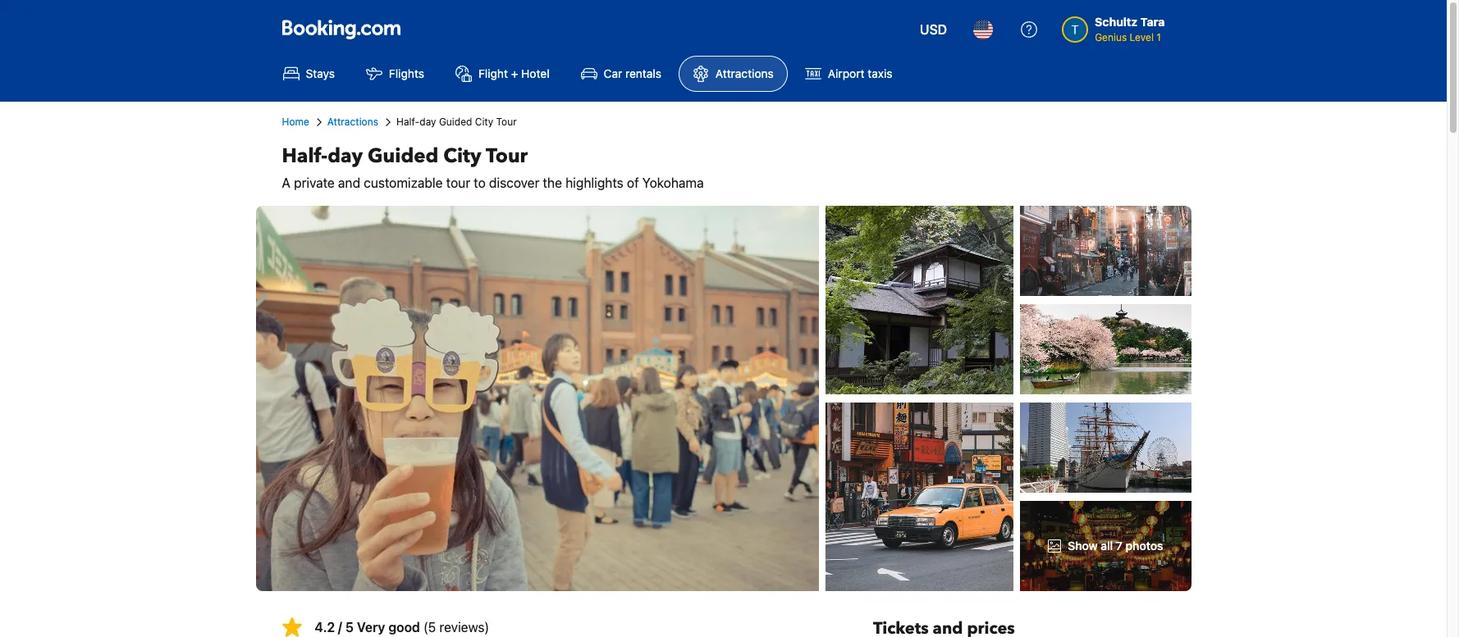 Task type: locate. For each thing, give the bounding box(es) containing it.
tour up half-day guided city tour a private and customizable tour to discover the highlights of yokohama
[[496, 116, 517, 128]]

airport taxis link
[[791, 56, 907, 92]]

0 horizontal spatial attractions link
[[327, 115, 378, 130]]

guided inside half-day guided city tour a private and customizable tour to discover the highlights of yokohama
[[368, 143, 439, 170]]

day up and
[[328, 143, 363, 170]]

1 horizontal spatial half-
[[396, 116, 420, 128]]

guided up customizable
[[368, 143, 439, 170]]

discover
[[489, 176, 540, 190]]

0 vertical spatial tour
[[496, 116, 517, 128]]

day
[[420, 116, 436, 128], [328, 143, 363, 170]]

1 vertical spatial half-
[[282, 143, 328, 170]]

city
[[475, 116, 493, 128], [443, 143, 482, 170]]

half- inside half-day guided city tour a private and customizable tour to discover the highlights of yokohama
[[282, 143, 328, 170]]

private
[[294, 176, 335, 190]]

tour
[[496, 116, 517, 128], [486, 143, 528, 170]]

attractions
[[716, 66, 774, 80], [327, 116, 378, 128]]

tour for half-day guided city tour a private and customizable tour to discover the highlights of yokohama
[[486, 143, 528, 170]]

genius
[[1095, 31, 1127, 44]]

day down flights
[[420, 116, 436, 128]]

guided
[[439, 116, 472, 128], [368, 143, 439, 170]]

stays link
[[269, 56, 349, 92]]

0 vertical spatial attractions link
[[679, 56, 788, 92]]

0 vertical spatial city
[[475, 116, 493, 128]]

0 vertical spatial day
[[420, 116, 436, 128]]

city up half-day guided city tour a private and customizable tour to discover the highlights of yokohama
[[475, 116, 493, 128]]

1 horizontal spatial day
[[420, 116, 436, 128]]

7
[[1116, 539, 1123, 553]]

attractions link
[[679, 56, 788, 92], [327, 115, 378, 130]]

tour up discover
[[486, 143, 528, 170]]

4.2
[[315, 621, 335, 635]]

hotel
[[521, 66, 550, 80]]

5
[[345, 621, 354, 635]]

tour inside half-day guided city tour a private and customizable tour to discover the highlights of yokohama
[[486, 143, 528, 170]]

flights link
[[352, 56, 438, 92]]

airport taxis
[[828, 66, 893, 80]]

guided up half-day guided city tour a private and customizable tour to discover the highlights of yokohama
[[439, 116, 472, 128]]

0 horizontal spatial half-
[[282, 143, 328, 170]]

very
[[357, 621, 385, 635]]

city up tour
[[443, 143, 482, 170]]

0 vertical spatial half-
[[396, 116, 420, 128]]

1 vertical spatial day
[[328, 143, 363, 170]]

booking.com image
[[282, 20, 400, 39]]

0 vertical spatial guided
[[439, 116, 472, 128]]

usd button
[[910, 10, 957, 49]]

half- for half-day guided city tour
[[396, 116, 420, 128]]

taxis
[[868, 66, 893, 80]]

yokohama
[[642, 176, 704, 190]]

1 horizontal spatial attractions link
[[679, 56, 788, 92]]

flight
[[478, 66, 508, 80]]

half-
[[396, 116, 420, 128], [282, 143, 328, 170]]

city inside half-day guided city tour a private and customizable tour to discover the highlights of yokohama
[[443, 143, 482, 170]]

tour
[[446, 176, 470, 190]]

1 vertical spatial attractions link
[[327, 115, 378, 130]]

city for half-day guided city tour
[[475, 116, 493, 128]]

half- for half-day guided city tour a private and customizable tour to discover the highlights of yokohama
[[282, 143, 328, 170]]

flight + hotel
[[478, 66, 550, 80]]

car rentals link
[[567, 56, 675, 92]]

1 vertical spatial city
[[443, 143, 482, 170]]

0 horizontal spatial day
[[328, 143, 363, 170]]

1 vertical spatial tour
[[486, 143, 528, 170]]

half-day guided city tour a private and customizable tour to discover the highlights of yokohama
[[282, 143, 704, 190]]

1 vertical spatial attractions
[[327, 116, 378, 128]]

schultz tara genius level 1
[[1095, 15, 1165, 44]]

0 horizontal spatial attractions
[[327, 116, 378, 128]]

1 vertical spatial guided
[[368, 143, 439, 170]]

half- up private
[[282, 143, 328, 170]]

day inside half-day guided city tour a private and customizable tour to discover the highlights of yokohama
[[328, 143, 363, 170]]

half- down flights
[[396, 116, 420, 128]]

1 horizontal spatial attractions
[[716, 66, 774, 80]]

1
[[1157, 31, 1161, 44]]

show
[[1068, 539, 1098, 553]]



Task type: describe. For each thing, give the bounding box(es) containing it.
reviews)
[[440, 621, 489, 635]]

photos
[[1126, 539, 1164, 553]]

tara
[[1141, 15, 1165, 29]]

airport
[[828, 66, 865, 80]]

home link
[[282, 115, 309, 130]]

good
[[389, 621, 420, 635]]

flight + hotel link
[[442, 56, 564, 92]]

0 vertical spatial attractions
[[716, 66, 774, 80]]

a
[[282, 176, 291, 190]]

all
[[1101, 539, 1113, 553]]

usd
[[920, 22, 947, 37]]

your account menu schultz tara genius level 1 element
[[1062, 7, 1172, 45]]

level
[[1130, 31, 1154, 44]]

day for half-day guided city tour a private and customizable tour to discover the highlights of yokohama
[[328, 143, 363, 170]]

customizable
[[364, 176, 443, 190]]

/
[[338, 621, 342, 635]]

half-day guided city tour
[[396, 116, 517, 128]]

guided for half-day guided city tour a private and customizable tour to discover the highlights of yokohama
[[368, 143, 439, 170]]

flights
[[389, 66, 424, 80]]

home
[[282, 116, 309, 128]]

to
[[474, 176, 486, 190]]

4.2 / 5 very good (5 reviews)
[[315, 621, 489, 635]]

city for half-day guided city tour a private and customizable tour to discover the highlights of yokohama
[[443, 143, 482, 170]]

of
[[627, 176, 639, 190]]

+
[[511, 66, 518, 80]]

car
[[604, 66, 622, 80]]

car rentals
[[604, 66, 662, 80]]

(5
[[423, 621, 436, 635]]

the
[[543, 176, 562, 190]]

rentals
[[625, 66, 662, 80]]

and
[[338, 176, 360, 190]]

schultz
[[1095, 15, 1138, 29]]

day for half-day guided city tour
[[420, 116, 436, 128]]

stays
[[306, 66, 335, 80]]

tour for half-day guided city tour
[[496, 116, 517, 128]]

guided for half-day guided city tour
[[439, 116, 472, 128]]

show all 7 photos
[[1068, 539, 1164, 553]]

highlights
[[566, 176, 624, 190]]



Task type: vqa. For each thing, say whether or not it's contained in the screenshot.
right "New"
no



